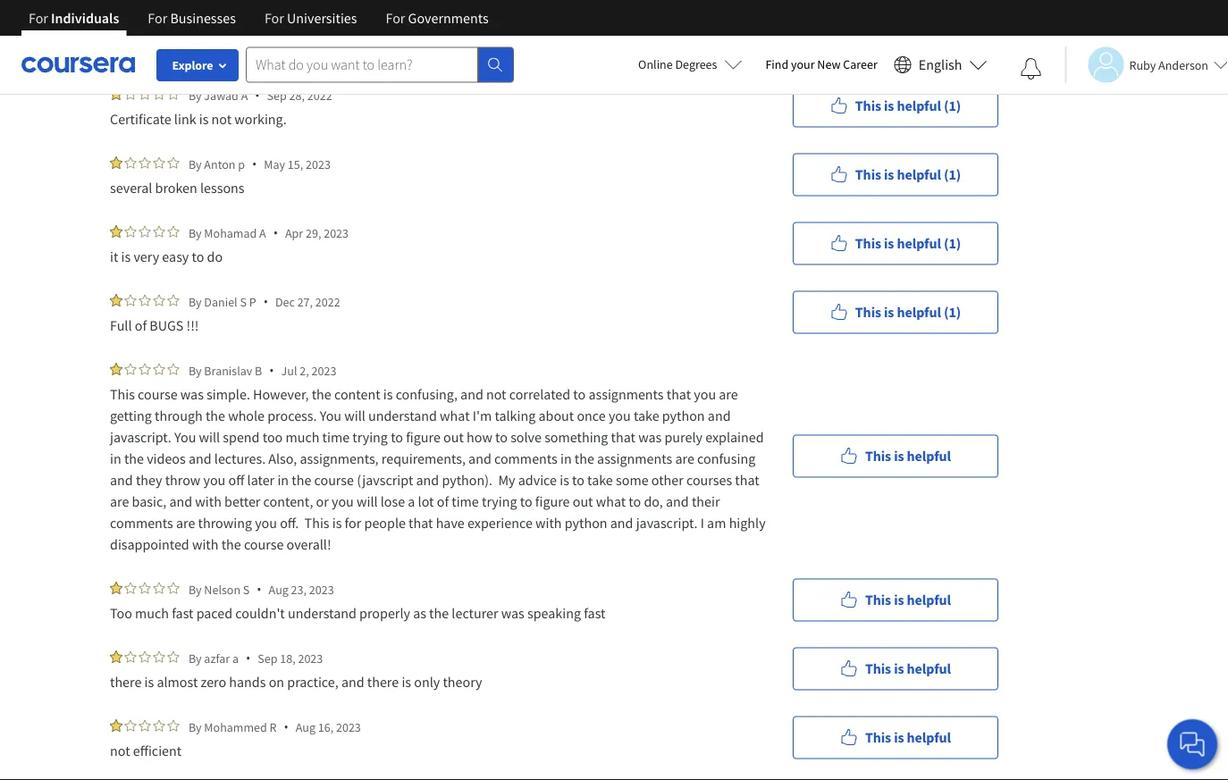 Task type: describe. For each thing, give the bounding box(es) containing it.
and up the throw
[[189, 450, 212, 467]]

anderson
[[1159, 57, 1209, 73]]

1 vertical spatial take
[[587, 471, 613, 489]]

and down the throw
[[169, 493, 192, 510]]

a inside by azfar a • sep 18, 2023
[[232, 650, 239, 666]]

my
[[498, 471, 515, 489]]

filled star image for certificate
[[110, 88, 122, 100]]

1 horizontal spatial javascript.
[[636, 514, 698, 532]]

29,
[[306, 225, 321, 241]]

talking
[[495, 407, 536, 425]]

process.
[[267, 407, 317, 425]]

would
[[230, 41, 268, 59]]

sep for working.
[[267, 87, 287, 103]]

jul
[[281, 362, 297, 379]]

purely
[[665, 428, 703, 446]]

• right r
[[284, 719, 289, 736]]

explained
[[705, 428, 764, 446]]

lose
[[381, 493, 405, 510]]

jawad
[[204, 87, 239, 103]]

2 fast from the left
[[584, 604, 606, 622]]

0 vertical spatial assignments
[[589, 385, 664, 403]]

0 horizontal spatial javascript.
[[110, 428, 171, 446]]

1 horizontal spatial trying
[[482, 493, 517, 510]]

do
[[207, 248, 223, 265]]

2 horizontal spatial was
[[638, 428, 662, 446]]

something
[[544, 428, 608, 446]]

chat with us image
[[1178, 730, 1207, 759]]

the down throwing
[[221, 535, 241, 553]]

basic,
[[132, 493, 166, 510]]

way
[[227, 5, 251, 23]]

0 vertical spatial with
[[195, 493, 222, 510]]

python).
[[442, 471, 493, 489]]

filled star image for several
[[110, 156, 122, 169]]

by daniel s p • dec 27, 2022
[[189, 293, 340, 310]]

filled star image for this
[[110, 363, 122, 375]]

couldn't
[[235, 604, 285, 622]]

and down how
[[468, 450, 491, 467]]

filled star image for not efficient
[[110, 720, 122, 732]]

filled star image for there is almost zero hands on practice, and there is only theory
[[110, 651, 122, 663]]

shoots
[[185, 5, 225, 23]]

the down something in the left bottom of the page
[[575, 450, 594, 467]]

efficient
[[133, 742, 182, 760]]

off.
[[280, 514, 299, 532]]

confusing,
[[396, 385, 458, 403]]

(1) for easy
[[944, 235, 961, 253]]

too down great at the top left of the page
[[254, 5, 274, 23]]

1 vertical spatial with
[[535, 514, 562, 532]]

this for it is very easy to do
[[855, 235, 881, 253]]

your
[[791, 56, 815, 72]]

theory
[[443, 673, 482, 691]]

not inside this course was simple. however, the content is confusing, and not correlated to assignments that you are getting through the whole process. you will understand what i'm talking about once you take python and javascript. you will spend too much time trying to figure out how to solve something that was purely explained in the videos and lectures. also, assignments, requirements, and comments in the assignments are confusing and they throw you off later in the course (javscript and python).  my advice is to take some other courses that are basic, and with better content, or you will lose a lot of time trying to figure out what to do, and their comments are throwing you off.  this is for people that have experience with python and javascript. i am highly disappointed with the course overall!
[[486, 385, 506, 403]]

s for !!!
[[240, 294, 247, 310]]

for for businesses
[[148, 9, 167, 27]]

career
[[843, 56, 878, 72]]

lectures.
[[214, 450, 266, 467]]

2022 inside by daniel s p • dec 27, 2022
[[315, 294, 340, 310]]

are up explained
[[719, 385, 738, 403]]

you left "off"
[[203, 471, 226, 489]]

individuals
[[51, 9, 119, 27]]

2 vertical spatial with
[[192, 535, 219, 553]]

they
[[136, 471, 162, 489]]

the up they
[[124, 450, 144, 467]]

how
[[467, 428, 492, 446]]

developer,
[[300, 0, 363, 2]]

2 vertical spatial course
[[244, 535, 284, 553]]

What do you want to learn? text field
[[246, 47, 478, 83]]

to up difficult
[[496, 0, 508, 2]]

you up purely
[[694, 385, 716, 403]]

appreciated
[[288, 41, 360, 59]]

• for lessons
[[252, 156, 257, 173]]

0 horizontal spatial she
[[161, 5, 182, 23]]

• for very
[[273, 224, 278, 241]]

this for several broken lessons
[[855, 166, 881, 184]]

by anton p • may 15, 2023
[[189, 156, 331, 173]]

0 vertical spatial not
[[211, 110, 232, 128]]

2 there from the left
[[367, 673, 399, 691]]

simple.
[[207, 385, 250, 403]]

extra
[[147, 41, 177, 59]]

2023 for lessons
[[306, 156, 331, 172]]

the up "content,"
[[292, 471, 311, 489]]

this is helpful (1) for !!!
[[855, 303, 961, 321]]

and up how
[[460, 385, 483, 403]]

1 vertical spatial out
[[573, 493, 593, 510]]

style
[[713, 0, 741, 2]]

practice
[[180, 41, 228, 59]]

spend
[[223, 428, 260, 446]]

(1) for !!!
[[944, 303, 961, 321]]

the left content
[[312, 385, 331, 403]]

and left they
[[110, 471, 133, 489]]

universities
[[287, 9, 357, 27]]

by for was
[[189, 362, 202, 379]]

2 vertical spatial will
[[357, 493, 378, 510]]

by inside by mohammed r • aug 16, 2023
[[189, 719, 202, 735]]

very
[[134, 248, 159, 265]]

s for paced
[[243, 581, 250, 598]]

this is helpful for speaking
[[865, 591, 951, 609]]

• for fast
[[257, 581, 262, 598]]

her
[[634, 0, 655, 2]]

0 horizontal spatial comments
[[110, 514, 173, 532]]

many
[[277, 5, 311, 23]]

correlated
[[509, 385, 570, 403]]

by for fast
[[189, 581, 202, 598]]

by branislav b • jul 2, 2023
[[189, 362, 336, 379]]

ruby anderson button
[[1065, 47, 1228, 83]]

that up purely
[[667, 385, 691, 403]]

online degrees button
[[624, 45, 757, 84]]

online
[[638, 56, 673, 72]]

advice
[[518, 471, 557, 489]]

not efficient
[[110, 742, 182, 760]]

that up some
[[611, 428, 636, 446]]

to down the advice
[[520, 493, 532, 510]]

18,
[[280, 650, 296, 666]]

by nelson s • aug 23, 2023
[[189, 581, 334, 598]]

this is helpful (1) for not
[[855, 97, 961, 115]]

too much fast paced couldn't understand properly as the lecturer was speaking fast
[[110, 604, 606, 622]]

to left the do,
[[629, 493, 641, 510]]

ruby
[[1129, 57, 1156, 73]]

0 vertical spatial take
[[634, 407, 659, 425]]

better
[[224, 493, 260, 510]]

videos
[[147, 450, 186, 467]]

to left do
[[192, 248, 204, 265]]

some
[[616, 471, 649, 489]]

• for almost
[[246, 650, 250, 667]]

2 this is helpful (1) button from the top
[[793, 153, 998, 196]]

1 vertical spatial understand
[[288, 604, 357, 622]]

• right the p
[[263, 293, 268, 310]]

too left fast,
[[110, 5, 130, 23]]

helpful for not efficient
[[907, 729, 951, 747]]

helpful for several broken lessons
[[897, 166, 941, 184]]

1 fast from the left
[[172, 604, 193, 622]]

experience
[[467, 514, 533, 532]]

speaking
[[527, 604, 581, 622]]

by azfar a • sep 18, 2023
[[189, 650, 323, 667]]

easy
[[162, 248, 189, 265]]

you right or
[[332, 493, 354, 510]]

2 horizontal spatial in
[[560, 450, 572, 467]]

at
[[370, 5, 382, 23]]

helpful for there is almost zero hands on practice, and there is only theory
[[907, 660, 951, 678]]

certificate
[[110, 110, 171, 128]]

2023 for fast
[[309, 581, 334, 598]]

some
[[110, 41, 144, 59]]

by jawad a • sep 28, 2022
[[189, 87, 332, 104]]

understand inside this course was simple. however, the content is confusing, and not correlated to assignments that you are getting through the whole process. you will understand what i'm talking about once you take python and javascript. you will spend too much time trying to figure out how to solve something that was purely explained in the videos and lectures. also, assignments, requirements, and comments in the assignments are confusing and they throw you off later in the course (javscript and python).  my advice is to take some other courses that are basic, and with better content, or you will lose a lot of time trying to figure out what to do, and their comments are throwing you off.  this is for people that have experience with python and javascript. i am highly disappointed with the course overall!
[[368, 407, 437, 425]]

1 vertical spatial what
[[596, 493, 626, 510]]

this is helpful (1) button for easy
[[793, 222, 998, 265]]

by mohammed r • aug 16, 2023
[[189, 719, 361, 736]]

have
[[436, 514, 465, 532]]

grasp
[[527, 5, 560, 23]]

almost
[[157, 673, 198, 691]]

are down purely
[[675, 450, 694, 467]]

by for bugs
[[189, 294, 202, 310]]

apr
[[285, 225, 303, 241]]

as
[[413, 604, 426, 622]]

4 this is helpful from the top
[[865, 729, 951, 747]]

are left basic,
[[110, 493, 129, 510]]

for for governments
[[386, 9, 405, 27]]

and up explained
[[708, 407, 731, 425]]

to right the advice
[[572, 471, 585, 489]]

0 vertical spatial time
[[322, 428, 350, 446]]

you left off.
[[255, 514, 277, 532]]

1 vertical spatial will
[[199, 428, 220, 446]]

find your new career link
[[757, 54, 887, 76]]

p
[[238, 156, 245, 172]]

0 horizontal spatial out
[[443, 428, 464, 446]]

to left grasp on the top left of page
[[512, 5, 524, 23]]

1 horizontal spatial in
[[277, 471, 289, 489]]

on
[[269, 673, 284, 691]]

whole
[[228, 407, 265, 425]]

teaching.
[[576, 0, 631, 2]]

1 horizontal spatial she
[[390, 0, 410, 2]]

link
[[174, 110, 196, 128]]

0 horizontal spatial you
[[174, 428, 196, 446]]

new
[[817, 56, 841, 72]]

this for too much fast paced couldn't understand properly as the lecturer was speaking fast
[[865, 591, 891, 609]]

to right how
[[495, 428, 508, 446]]

to up about
[[573, 385, 586, 403]]

this is helpful for correlated
[[865, 447, 951, 465]]

for for individuals
[[29, 9, 48, 27]]

2023 inside by mohammed r • aug 16, 2023
[[336, 719, 361, 735]]

1 vertical spatial assignments
[[597, 450, 672, 467]]

0 horizontal spatial be
[[271, 41, 286, 59]]

for universities
[[265, 9, 357, 27]]

this is helpful for theory
[[865, 660, 951, 678]]

anton
[[204, 156, 235, 172]]

to up requirements,
[[391, 428, 403, 446]]

2023 for was
[[312, 362, 336, 379]]

governments
[[408, 9, 489, 27]]

about
[[539, 407, 574, 425]]

and down some
[[610, 514, 633, 532]]

2 (1) from the top
[[944, 166, 961, 184]]

and down other
[[666, 493, 689, 510]]



Task type: locate. For each thing, give the bounding box(es) containing it.
you
[[694, 385, 716, 403], [609, 407, 631, 425], [203, 471, 226, 489], [332, 493, 354, 510], [255, 514, 277, 532]]

0 vertical spatial 2022
[[307, 87, 332, 103]]

3 this is helpful button from the top
[[793, 648, 998, 691]]

4 filled star image from the top
[[110, 720, 122, 732]]

3 this is helpful (1) button from the top
[[793, 222, 998, 265]]

4 for from the left
[[386, 9, 405, 27]]

6 by from the top
[[189, 581, 202, 598]]

2023 inside by azfar a • sep 18, 2023
[[298, 650, 323, 666]]

there is almost zero hands on practice, and there is only theory
[[110, 673, 482, 691]]

of right lot
[[437, 493, 449, 510]]

in down also,
[[277, 471, 289, 489]]

0 vertical spatial sep
[[267, 87, 287, 103]]

1 horizontal spatial of
[[437, 493, 449, 510]]

1 vertical spatial figure
[[535, 493, 570, 510]]

0 vertical spatial what
[[440, 407, 470, 425]]

2023 right 18,
[[298, 650, 323, 666]]

a left apr in the left of the page
[[259, 225, 266, 241]]

2023 right "2,"
[[312, 362, 336, 379]]

this for full of bugs !!!
[[855, 303, 881, 321]]

not left efficient
[[110, 742, 130, 760]]

much down "process."
[[286, 428, 319, 446]]

1 horizontal spatial a
[[257, 0, 264, 2]]

sep left 28,
[[267, 87, 287, 103]]

by inside by azfar a • sep 18, 2023
[[189, 650, 202, 666]]

1 horizontal spatial python
[[662, 407, 705, 425]]

1 this is helpful from the top
[[865, 447, 951, 465]]

1 vertical spatial python
[[565, 514, 607, 532]]

1 horizontal spatial once
[[577, 407, 606, 425]]

7 by from the top
[[189, 650, 202, 666]]

3 this is helpful (1) from the top
[[855, 235, 961, 253]]

working.
[[235, 110, 287, 128]]

0 vertical spatial s
[[240, 294, 247, 310]]

figure
[[406, 428, 441, 446], [535, 493, 570, 510]]

2 vertical spatial not
[[110, 742, 130, 760]]

4 filled star image from the top
[[110, 363, 122, 375]]

0 horizontal spatial python
[[565, 514, 607, 532]]

0 horizontal spatial what
[[440, 407, 470, 425]]

this is helpful (1) button for !!!
[[793, 291, 998, 334]]

by inside by jawad a • sep 28, 2022
[[189, 87, 202, 103]]

time up assignments,
[[322, 428, 350, 446]]

a left great at the top left of the page
[[257, 0, 264, 2]]

3 for from the left
[[265, 9, 284, 27]]

1 vertical spatial i'm
[[473, 407, 492, 425]]

by up 'certificate link is not working.'
[[189, 87, 202, 103]]

disappointed
[[110, 535, 189, 553]]

there left almost
[[110, 673, 142, 691]]

s inside by nelson s • aug 23, 2023
[[243, 581, 250, 598]]

a for certificate link is not working.
[[241, 87, 248, 103]]

other
[[651, 471, 684, 489]]

this is helpful (1) for easy
[[855, 235, 961, 253]]

and right practice,
[[341, 673, 364, 691]]

0 horizontal spatial course
[[138, 385, 178, 403]]

this for not efficient
[[865, 729, 891, 747]]

helpful for it is very easy to do
[[897, 235, 941, 253]]

0 vertical spatial javascript.
[[110, 428, 171, 446]]

difficult
[[463, 5, 509, 23]]

3 (1) from the top
[[944, 235, 961, 253]]

filled star image for too much fast paced couldn't understand properly as the lecturer was speaking fast
[[110, 582, 122, 594]]

1 vertical spatial you
[[174, 428, 196, 446]]

1 horizontal spatial time
[[452, 493, 479, 510]]

star image
[[139, 88, 151, 100], [124, 156, 137, 169], [153, 156, 165, 169], [124, 225, 137, 238], [139, 225, 151, 238], [167, 225, 180, 238], [139, 294, 151, 307], [167, 294, 180, 307], [153, 363, 165, 375], [124, 582, 137, 594], [153, 582, 165, 594], [124, 720, 137, 732], [139, 720, 151, 732], [153, 720, 165, 732], [167, 720, 180, 732]]

assignments up some
[[597, 450, 672, 467]]

once inside the i'm sure the instructor is a great developer, but she doesn't seem to be used to teaching. her teaching style is too fast, she shoots way too many concepts at once and it's difficult to grasp
[[385, 5, 414, 23]]

however,
[[253, 385, 309, 403]]

1 horizontal spatial was
[[501, 604, 525, 622]]

for for universities
[[265, 9, 284, 27]]

for down sure
[[148, 9, 167, 27]]

python up purely
[[662, 407, 705, 425]]

1 (1) from the top
[[944, 97, 961, 115]]

1 vertical spatial 2022
[[315, 294, 340, 310]]

0 vertical spatial once
[[385, 5, 414, 23]]

None search field
[[246, 47, 514, 83]]

0 horizontal spatial take
[[587, 471, 613, 489]]

will down content
[[344, 407, 365, 425]]

1 horizontal spatial much
[[286, 428, 319, 446]]

there left only
[[367, 673, 399, 691]]

comments down "solve"
[[494, 450, 558, 467]]

businesses
[[170, 9, 236, 27]]

0 vertical spatial of
[[135, 316, 147, 334]]

1 horizontal spatial what
[[596, 493, 626, 510]]

1 horizontal spatial a
[[259, 225, 266, 241]]

filled star image up several
[[110, 156, 122, 169]]

4 this is helpful button from the top
[[793, 716, 998, 759]]

2023 inside by anton p • may 15, 2023
[[306, 156, 331, 172]]

with up throwing
[[195, 493, 222, 510]]

filled star image up too
[[110, 582, 122, 594]]

filled star image up "it"
[[110, 225, 122, 238]]

helpful for this course was simple. however, the content is confusing, and not correlated to assignments that you are getting through the whole process. you will understand what i'm talking about once you take python and javascript. you will spend too much time trying to figure out how to solve something that was purely explained in the videos and lectures. also, assignments, requirements, and comments in the assignments are confusing and they throw you off later in the course (javscript and python).  my advice is to take some other courses that are basic, and with better content, or you will lose a lot of time trying to figure out what to do, and their comments are throwing you off.  this is for people that have experience with python and javascript. i am highly disappointed with the course overall!
[[907, 447, 951, 465]]

comments
[[494, 450, 558, 467], [110, 514, 173, 532]]

ruby anderson
[[1129, 57, 1209, 73]]

it's
[[442, 5, 460, 23]]

a inside by mohamad a • apr 29, 2023
[[259, 225, 266, 241]]

1 this is helpful (1) button from the top
[[793, 84, 998, 127]]

i'm up how
[[473, 407, 492, 425]]

2 horizontal spatial not
[[486, 385, 506, 403]]

2023 inside by mohamad a • apr 29, 2023
[[324, 225, 349, 241]]

filled star image
[[110, 294, 122, 307], [110, 582, 122, 594], [110, 651, 122, 663], [110, 720, 122, 732]]

1 vertical spatial be
[[271, 41, 286, 59]]

this for this course was simple. however, the content is confusing, and not correlated to assignments that you are getting through the whole process. you will understand what i'm talking about once you take python and javascript. you will spend too much time trying to figure out how to solve something that was purely explained in the videos and lectures. also, assignments, requirements, and comments in the assignments are confusing and they throw you off later in the course (javscript and python).  my advice is to take some other courses that are basic, and with better content, or you will lose a lot of time trying to figure out what to do, and their comments are throwing you off.  this is for people that have experience with python and javascript. i am highly disappointed with the course overall!
[[865, 447, 891, 465]]

i'm left sure
[[110, 0, 129, 2]]

2022
[[307, 87, 332, 103], [315, 294, 340, 310]]

trying
[[352, 428, 388, 446], [482, 493, 517, 510]]

course down assignments,
[[314, 471, 354, 489]]

filled star image up certificate
[[110, 88, 122, 100]]

2 by from the top
[[189, 156, 202, 172]]

2023 right 15,
[[306, 156, 331, 172]]

practice,
[[287, 673, 339, 691]]

assignments up something in the left bottom of the page
[[589, 385, 664, 403]]

1 vertical spatial course
[[314, 471, 354, 489]]

28,
[[289, 87, 305, 103]]

1 this is helpful (1) from the top
[[855, 97, 961, 115]]

• right 'p'
[[252, 156, 257, 173]]

understand
[[368, 407, 437, 425], [288, 604, 357, 622]]

0 horizontal spatial i'm
[[110, 0, 129, 2]]

2 this is helpful (1) from the top
[[855, 166, 961, 184]]

1 horizontal spatial you
[[320, 407, 341, 425]]

helpful for certificate link is not working.
[[897, 97, 941, 115]]

figure down the advice
[[535, 493, 570, 510]]

1 for from the left
[[29, 9, 48, 27]]

0 vertical spatial figure
[[406, 428, 441, 446]]

this is helpful button for theory
[[793, 648, 998, 691]]

solve
[[511, 428, 542, 446]]

throwing
[[198, 514, 252, 532]]

4 this is helpful (1) button from the top
[[793, 291, 998, 334]]

1 horizontal spatial i'm
[[473, 407, 492, 425]]

by left anton
[[189, 156, 202, 172]]

0 vertical spatial a
[[257, 0, 264, 2]]

0 vertical spatial comments
[[494, 450, 558, 467]]

the right sure
[[161, 0, 180, 2]]

doesn't
[[413, 0, 458, 2]]

later
[[247, 471, 275, 489]]

this is helpful (1) button for not
[[793, 84, 998, 127]]

only
[[414, 673, 440, 691]]

filled star image for it
[[110, 225, 122, 238]]

a inside by jawad a • sep 28, 2022
[[241, 87, 248, 103]]

1 vertical spatial sep
[[258, 650, 277, 666]]

requirements,
[[382, 450, 466, 467]]

0 horizontal spatial was
[[180, 385, 204, 403]]

broken
[[155, 179, 197, 197]]

it
[[110, 248, 118, 265]]

a inside the i'm sure the instructor is a great developer, but she doesn't seem to be used to teaching. her teaching style is too fast, she shoots way too many concepts at once and it's difficult to grasp
[[257, 0, 264, 2]]

1 horizontal spatial not
[[211, 110, 232, 128]]

sep for hands
[[258, 650, 277, 666]]

1 vertical spatial aug
[[296, 719, 316, 735]]

lessons
[[200, 179, 245, 197]]

1 vertical spatial javascript.
[[636, 514, 698, 532]]

2 filled star image from the top
[[110, 582, 122, 594]]

that down confusing
[[735, 471, 760, 489]]

understand down 23,
[[288, 604, 357, 622]]

much
[[286, 428, 319, 446], [135, 604, 169, 622]]

by inside by anton p • may 15, 2023
[[189, 156, 202, 172]]

online degrees
[[638, 56, 717, 72]]

by for very
[[189, 225, 202, 241]]

out
[[443, 428, 464, 446], [573, 493, 593, 510]]

s right nelson
[[243, 581, 250, 598]]

this is helpful button for speaking
[[793, 579, 998, 622]]

daniel
[[204, 294, 237, 310]]

there
[[110, 673, 142, 691], [367, 673, 399, 691]]

0 horizontal spatial a
[[232, 650, 239, 666]]

aug inside by mohammed r • aug 16, 2023
[[296, 719, 316, 735]]

aug left 23,
[[269, 581, 289, 598]]

0 horizontal spatial figure
[[406, 428, 441, 446]]

0 vertical spatial aug
[[269, 581, 289, 598]]

a left lot
[[408, 493, 415, 510]]

1 there from the left
[[110, 673, 142, 691]]

for down great at the top left of the page
[[265, 9, 284, 27]]

you right about
[[609, 407, 631, 425]]

2023 right 29, at the left top of the page
[[324, 225, 349, 241]]

teaching
[[658, 0, 710, 2]]

for left individuals
[[29, 9, 48, 27]]

a for it is very easy to do
[[259, 225, 266, 241]]

was left purely
[[638, 428, 662, 446]]

1 horizontal spatial aug
[[296, 719, 316, 735]]

by for almost
[[189, 650, 202, 666]]

1 vertical spatial once
[[577, 407, 606, 425]]

assignments
[[589, 385, 664, 403], [597, 450, 672, 467]]

take
[[634, 407, 659, 425], [587, 471, 613, 489]]

course down off.
[[244, 535, 284, 553]]

2 vertical spatial was
[[501, 604, 525, 622]]

filled star image down too
[[110, 651, 122, 663]]

0 horizontal spatial of
[[135, 316, 147, 334]]

1 vertical spatial a
[[259, 225, 266, 241]]

0 vertical spatial will
[[344, 407, 365, 425]]

with down throwing
[[192, 535, 219, 553]]

0 vertical spatial i'm
[[110, 0, 129, 2]]

and up lot
[[416, 471, 439, 489]]

i'm inside this course was simple. however, the content is confusing, and not correlated to assignments that you are getting through the whole process. you will understand what i'm talking about once you take python and javascript. you will spend too much time trying to figure out how to solve something that was purely explained in the videos and lectures. also, assignments, requirements, and comments in the assignments are confusing and they throw you off later in the course (javscript and python).  my advice is to take some other courses that are basic, and with better content, or you will lose a lot of time trying to figure out what to do, and their comments are throwing you off.  this is for people that have experience with python and javascript. i am highly disappointed with the course overall!
[[473, 407, 492, 425]]

2 for from the left
[[148, 9, 167, 27]]

helpful for full of bugs !!!
[[897, 303, 941, 321]]

1 horizontal spatial fast
[[584, 604, 606, 622]]

a inside this course was simple. however, the content is confusing, and not correlated to assignments that you are getting through the whole process. you will understand what i'm talking about once you take python and javascript. you will spend too much time trying to figure out how to solve something that was purely explained in the videos and lectures. also, assignments, requirements, and comments in the assignments are confusing and they throw you off later in the course (javscript and python).  my advice is to take some other courses that are basic, and with better content, or you will lose a lot of time trying to figure out what to do, and their comments are throwing you off.  this is for people that have experience with python and javascript. i am highly disappointed with the course overall!
[[408, 493, 415, 510]]

by up easy
[[189, 225, 202, 241]]

figure up requirements,
[[406, 428, 441, 446]]

2022 inside by jawad a • sep 28, 2022
[[307, 87, 332, 103]]

too
[[110, 604, 132, 622]]

sep inside by jawad a • sep 28, 2022
[[267, 87, 287, 103]]

once right at
[[385, 5, 414, 23]]

1 horizontal spatial take
[[634, 407, 659, 425]]

16,
[[318, 719, 334, 735]]

show notifications image
[[1020, 58, 1042, 80]]

• right b
[[269, 362, 274, 379]]

0 vertical spatial out
[[443, 428, 464, 446]]

2 filled star image from the top
[[110, 156, 122, 169]]

in down getting
[[110, 450, 121, 467]]

3 filled star image from the top
[[110, 225, 122, 238]]

you down through at the left
[[174, 428, 196, 446]]

1 by from the top
[[189, 87, 202, 103]]

0 vertical spatial course
[[138, 385, 178, 403]]

1 vertical spatial a
[[408, 493, 415, 510]]

0 horizontal spatial not
[[110, 742, 130, 760]]

8 by from the top
[[189, 719, 202, 735]]

0 vertical spatial understand
[[368, 407, 437, 425]]

2023 inside the by branislav b • jul 2, 2023
[[312, 362, 336, 379]]

this for there is almost zero hands on practice, and there is only theory
[[865, 660, 891, 678]]

much inside this course was simple. however, the content is confusing, and not correlated to assignments that you are getting through the whole process. you will understand what i'm talking about once you take python and javascript. you will spend too much time trying to figure out how to solve something that was purely explained in the videos and lectures. also, assignments, requirements, and comments in the assignments are confusing and they throw you off later in the course (javscript and python).  my advice is to take some other courses that are basic, and with better content, or you will lose a lot of time trying to figure out what to do, and their comments are throwing you off.  this is for people that have experience with python and javascript. i am highly disappointed with the course overall!
[[286, 428, 319, 446]]

this is helpful button for correlated
[[793, 435, 998, 478]]

comments down basic,
[[110, 514, 173, 532]]

1 horizontal spatial out
[[573, 493, 593, 510]]

2023 inside by nelson s • aug 23, 2023
[[309, 581, 334, 598]]

helpful
[[897, 97, 941, 115], [897, 166, 941, 184], [897, 235, 941, 253], [897, 303, 941, 321], [907, 447, 951, 465], [907, 591, 951, 609], [907, 660, 951, 678], [907, 729, 951, 747]]

5 by from the top
[[189, 362, 202, 379]]

hands
[[229, 673, 266, 691]]

by mohamad a • apr 29, 2023
[[189, 224, 349, 241]]

throw
[[165, 471, 200, 489]]

• up hands
[[246, 650, 250, 667]]

this for certificate link is not working.
[[855, 97, 881, 115]]

1 horizontal spatial comments
[[494, 450, 558, 467]]

0 vertical spatial trying
[[352, 428, 388, 446]]

out down something in the left bottom of the page
[[573, 493, 593, 510]]

their
[[692, 493, 720, 510]]

1 this is helpful button from the top
[[793, 435, 998, 478]]

2022 right 28,
[[307, 87, 332, 103]]

the right as
[[429, 604, 449, 622]]

what up how
[[440, 407, 470, 425]]

4 this is helpful (1) from the top
[[855, 303, 961, 321]]

too inside this course was simple. however, the content is confusing, and not correlated to assignments that you are getting through the whole process. you will understand what i'm talking about once you take python and javascript. you will spend too much time trying to figure out how to solve something that was purely explained in the videos and lectures. also, assignments, requirements, and comments in the assignments are confusing and they throw you off later in the course (javscript and python).  my advice is to take some other courses that are basic, and with better content, or you will lose a lot of time trying to figure out what to do, and their comments are throwing you off.  this is for people that have experience with python and javascript. i am highly disappointed with the course overall!
[[263, 428, 283, 446]]

degrees
[[675, 56, 717, 72]]

filled star image down full
[[110, 363, 122, 375]]

find
[[766, 56, 789, 72]]

0 vertical spatial was
[[180, 385, 204, 403]]

3 by from the top
[[189, 225, 202, 241]]

3 this is helpful from the top
[[865, 660, 951, 678]]

too up also,
[[263, 428, 283, 446]]

0 vertical spatial be
[[511, 0, 526, 2]]

python
[[662, 407, 705, 425], [565, 514, 607, 532]]

will left spend
[[199, 428, 220, 446]]

2023 right 23,
[[309, 581, 334, 598]]

0 horizontal spatial a
[[241, 87, 248, 103]]

be inside the i'm sure the instructor is a great developer, but she doesn't seem to be used to teaching. her teaching style is too fast, she shoots way too many concepts at once and it's difficult to grasp
[[511, 0, 526, 2]]

helpful for too much fast paced couldn't understand properly as the lecturer was speaking fast
[[907, 591, 951, 609]]

1 vertical spatial time
[[452, 493, 479, 510]]

find your new career
[[766, 56, 878, 72]]

s inside by daniel s p • dec 27, 2022
[[240, 294, 247, 310]]

of inside this course was simple. however, the content is confusing, and not correlated to assignments that you are getting through the whole process. you will understand what i'm talking about once you take python and javascript. you will spend too much time trying to figure out how to solve something that was purely explained in the videos and lectures. also, assignments, requirements, and comments in the assignments are confusing and they throw you off later in the course (javscript and python).  my advice is to take some other courses that are basic, and with better content, or you will lose a lot of time trying to figure out what to do, and their comments are throwing you off.  this is for people that have experience with python and javascript. i am highly disappointed with the course overall!
[[437, 493, 449, 510]]

fast right speaking
[[584, 604, 606, 622]]

that
[[667, 385, 691, 403], [611, 428, 636, 446], [735, 471, 760, 489], [409, 514, 433, 532]]

1 vertical spatial she
[[161, 5, 182, 23]]

take left some
[[587, 471, 613, 489]]

1 horizontal spatial there
[[367, 673, 399, 691]]

a right 'azfar' on the left bottom
[[232, 650, 239, 666]]

are left throwing
[[176, 514, 195, 532]]

3 filled star image from the top
[[110, 651, 122, 663]]

p
[[249, 294, 256, 310]]

explore button
[[156, 49, 239, 81]]

of
[[135, 316, 147, 334], [437, 493, 449, 510]]

is
[[244, 0, 254, 2], [744, 0, 753, 2], [884, 97, 894, 115], [199, 110, 209, 128], [884, 166, 894, 184], [884, 235, 894, 253], [121, 248, 131, 265], [884, 303, 894, 321], [383, 385, 393, 403], [894, 447, 904, 465], [560, 471, 569, 489], [332, 514, 342, 532], [894, 591, 904, 609], [894, 660, 904, 678], [144, 673, 154, 691], [402, 673, 411, 691], [894, 729, 904, 747]]

star image
[[124, 88, 137, 100], [153, 88, 165, 100], [167, 88, 180, 100], [139, 156, 151, 169], [167, 156, 180, 169], [153, 225, 165, 238], [124, 294, 137, 307], [153, 294, 165, 307], [124, 363, 137, 375], [139, 363, 151, 375], [167, 363, 180, 375], [139, 582, 151, 594], [167, 582, 180, 594], [124, 651, 137, 663], [139, 651, 151, 663], [153, 651, 165, 663], [167, 651, 180, 663]]

15,
[[288, 156, 303, 172]]

1 filled star image from the top
[[110, 88, 122, 100]]

4 by from the top
[[189, 294, 202, 310]]

not
[[211, 110, 232, 128], [486, 385, 506, 403], [110, 742, 130, 760]]

mohammed
[[204, 719, 267, 735]]

(1) for not
[[944, 97, 961, 115]]

filled star image
[[110, 88, 122, 100], [110, 156, 122, 169], [110, 225, 122, 238], [110, 363, 122, 375]]

filled star image for full of bugs !!!
[[110, 294, 122, 307]]

be
[[511, 0, 526, 2], [271, 41, 286, 59]]

to right used
[[561, 0, 573, 2]]

0 horizontal spatial much
[[135, 604, 169, 622]]

with
[[195, 493, 222, 510], [535, 514, 562, 532], [192, 535, 219, 553]]

and inside the i'm sure the instructor is a great developer, but she doesn't seem to be used to teaching. her teaching style is too fast, she shoots way too many concepts at once and it's difficult to grasp
[[417, 5, 439, 23]]

2 horizontal spatial course
[[314, 471, 354, 489]]

but
[[366, 0, 387, 2]]

the inside the i'm sure the instructor is a great developer, but she doesn't seem to be used to teaching. her teaching style is too fast, she shoots way too many concepts at once and it's difficult to grasp
[[161, 0, 180, 2]]

the down simple.
[[206, 407, 225, 425]]

• up couldn't
[[257, 581, 262, 598]]

not down jawad
[[211, 110, 232, 128]]

2 horizontal spatial a
[[408, 493, 415, 510]]

she right fast,
[[161, 5, 182, 23]]

by left "branislav"
[[189, 362, 202, 379]]

2 vertical spatial a
[[232, 650, 239, 666]]

fast,
[[133, 5, 158, 23]]

by inside by daniel s p • dec 27, 2022
[[189, 294, 202, 310]]

content
[[334, 385, 380, 403]]

• for is
[[255, 87, 260, 104]]

by inside by nelson s • aug 23, 2023
[[189, 581, 202, 598]]

by inside by mohamad a • apr 29, 2023
[[189, 225, 202, 241]]

0 horizontal spatial fast
[[172, 604, 193, 622]]

2023 for very
[[324, 225, 349, 241]]

0 horizontal spatial in
[[110, 450, 121, 467]]

banner navigation
[[14, 0, 503, 36]]

1 horizontal spatial figure
[[535, 493, 570, 510]]

1 filled star image from the top
[[110, 294, 122, 307]]

with down the advice
[[535, 514, 562, 532]]

0 vertical spatial you
[[320, 407, 341, 425]]

this
[[855, 97, 881, 115], [855, 166, 881, 184], [855, 235, 881, 253], [855, 303, 881, 321], [110, 385, 135, 403], [865, 447, 891, 465], [304, 514, 329, 532], [865, 591, 891, 609], [865, 660, 891, 678], [865, 729, 891, 747]]

will left lose
[[357, 493, 378, 510]]

i'm inside the i'm sure the instructor is a great developer, but she doesn't seem to be used to teaching. her teaching style is too fast, she shoots way too many concepts at once and it's difficult to grasp
[[110, 0, 129, 2]]

was up through at the left
[[180, 385, 204, 403]]

and down doesn't
[[417, 5, 439, 23]]

• left apr in the left of the page
[[273, 224, 278, 241]]

seem
[[461, 0, 493, 2]]

2 this is helpful button from the top
[[793, 579, 998, 622]]

2 this is helpful from the top
[[865, 591, 951, 609]]

certificate link is not working.
[[110, 110, 287, 128]]

0 horizontal spatial understand
[[288, 604, 357, 622]]

fast left paced
[[172, 604, 193, 622]]

coursera image
[[21, 50, 135, 79]]

overall!
[[287, 535, 331, 553]]

this is helpful button
[[793, 435, 998, 478], [793, 579, 998, 622], [793, 648, 998, 691], [793, 716, 998, 759]]

aug for efficient
[[296, 719, 316, 735]]

was right lecturer
[[501, 604, 525, 622]]

much right too
[[135, 604, 169, 622]]

azfar
[[204, 650, 230, 666]]

by for is
[[189, 87, 202, 103]]

0 horizontal spatial aug
[[269, 581, 289, 598]]

she right but
[[390, 0, 410, 2]]

sep inside by azfar a • sep 18, 2023
[[258, 650, 277, 666]]

full
[[110, 316, 132, 334]]

• for was
[[269, 362, 274, 379]]

by inside the by branislav b • jul 2, 2023
[[189, 362, 202, 379]]

aug inside by nelson s • aug 23, 2023
[[269, 581, 289, 598]]

!!!
[[186, 316, 199, 334]]

0 horizontal spatial there
[[110, 673, 142, 691]]

1 vertical spatial comments
[[110, 514, 173, 532]]

once inside this course was simple. however, the content is confusing, and not correlated to assignments that you are getting through the whole process. you will understand what i'm talking about once you take python and javascript. you will spend too much time trying to figure out how to solve something that was purely explained in the videos and lectures. also, assignments, requirements, and comments in the assignments are confusing and they throw you off later in the course (javscript and python).  my advice is to take some other courses that are basic, and with better content, or you will lose a lot of time trying to figure out what to do, and their comments are throwing you off.  this is for people that have experience with python and javascript. i am highly disappointed with the course overall!
[[577, 407, 606, 425]]

aug
[[269, 581, 289, 598], [296, 719, 316, 735]]

1 vertical spatial of
[[437, 493, 449, 510]]

by for lessons
[[189, 156, 202, 172]]

that down lot
[[409, 514, 433, 532]]

aug for much
[[269, 581, 289, 598]]

2023 for almost
[[298, 650, 323, 666]]

0 vertical spatial a
[[241, 87, 248, 103]]

1 vertical spatial s
[[243, 581, 250, 598]]

1 vertical spatial much
[[135, 604, 169, 622]]

4 (1) from the top
[[944, 303, 961, 321]]

0 horizontal spatial time
[[322, 428, 350, 446]]

people
[[364, 514, 406, 532]]

you
[[320, 407, 341, 425], [174, 428, 196, 446]]

instructor
[[183, 0, 241, 2]]



Task type: vqa. For each thing, say whether or not it's contained in the screenshot.


